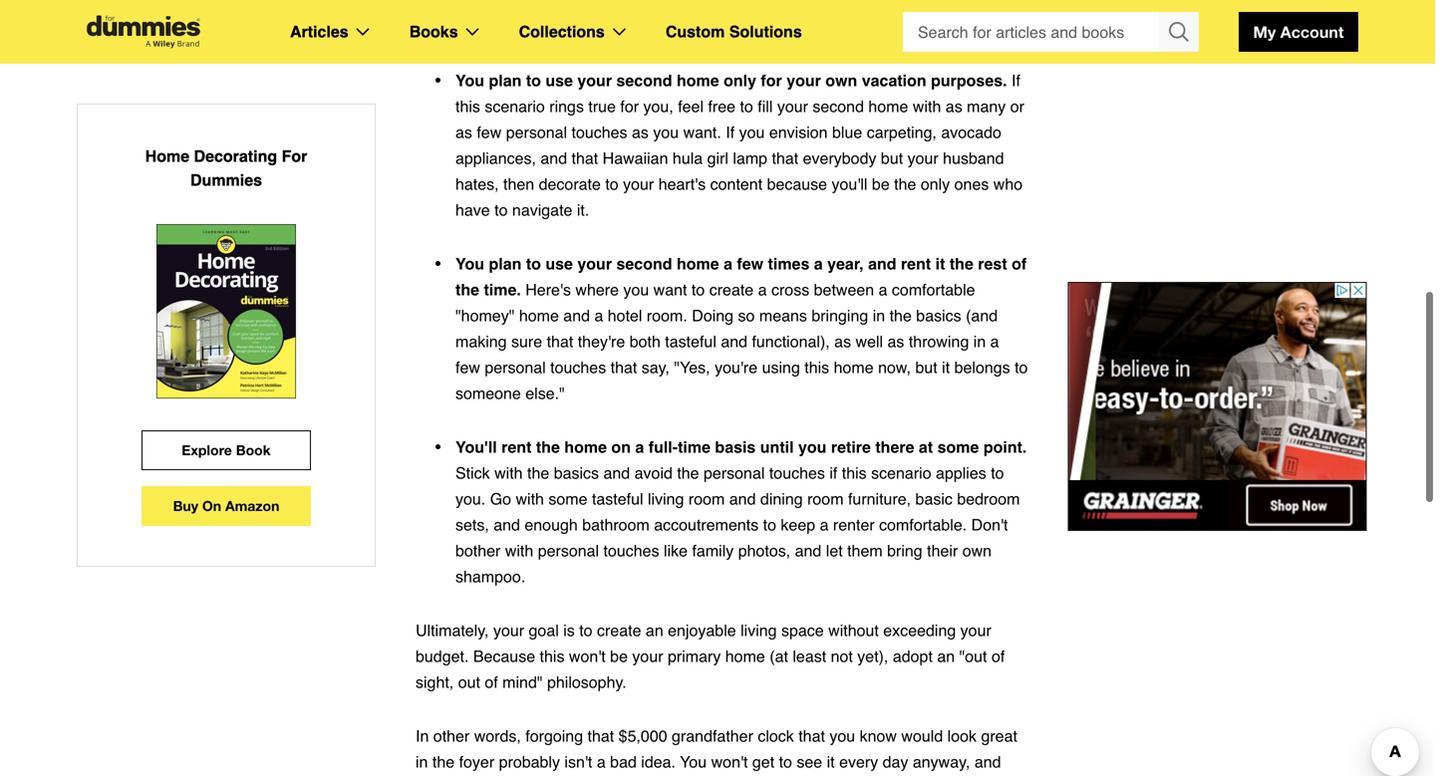 Task type: locate. For each thing, give the bounding box(es) containing it.
0 vertical spatial tasteful
[[665, 332, 717, 351]]

this right the if
[[842, 464, 867, 483]]

sight,
[[416, 673, 454, 692]]

0 vertical spatial be
[[872, 175, 890, 193]]

personal inside here's where you want to create a cross between a comfortable "homey" home and a hotel room. doing so means bringing in the basics (and making sure that they're both tasteful and functional), as well as throwing in a few personal touches that say, "yes, you're using this home now, but it belongs to someone else."
[[485, 358, 546, 377]]

if up "or"
[[1012, 71, 1021, 90]]

0 horizontal spatial in
[[416, 727, 429, 746]]

using
[[762, 358, 800, 377]]

know
[[860, 727, 897, 746]]

well
[[807, 30, 834, 49], [856, 332, 883, 351]]

of right rest
[[1012, 255, 1027, 273]]

0 horizontal spatial of
[[485, 673, 498, 692]]

the down comfortable on the right
[[890, 307, 912, 325]]

0 vertical spatial in
[[927, 4, 940, 23]]

1 horizontal spatial basics
[[916, 307, 962, 325]]

and inside if this scenario rings true for you, feel free to fill your second home with as many or as few personal touches as you want. if you envision blue carpeting, avocado appliances, and that hawaiian hula girl lamp that everybody but your husband hates, then decorate to your heart's content because you'll be the only ones who have to navigate it.
[[541, 149, 567, 167]]

0 horizontal spatial basics
[[554, 464, 599, 483]]

Search for articles and books text field
[[903, 12, 1161, 52]]

that
[[572, 149, 598, 167], [772, 149, 799, 167], [547, 332, 574, 351], [611, 358, 637, 377], [588, 727, 614, 746], [799, 727, 825, 746]]

home inside you'll rent the home on a full-time basis until you retire there at some point. stick with the basics and avoid the personal touches if this scenario applies to you. go with some tasteful living room and dining room furniture, basic bedroom sets, and enough bathroom accoutrements to keep a renter comfortable. don't bother with personal touches like family photos, and let them bring their own shampoo.
[[565, 438, 607, 457]]

0 vertical spatial living
[[648, 490, 684, 508]]

not
[[898, 30, 920, 49], [831, 648, 853, 666]]

0 vertical spatial but
[[881, 149, 903, 167]]

and up the you're
[[721, 332, 748, 351]]

plan for you plan to use your second home only for your own vacation purposes.
[[489, 71, 522, 90]]

explore
[[182, 442, 232, 459]]

living down avoid
[[648, 490, 684, 508]]

1 use from the top
[[546, 71, 573, 90]]

be right the you'll
[[872, 175, 890, 193]]

1 vertical spatial but
[[916, 358, 938, 377]]

0 vertical spatial if
[[1012, 71, 1021, 90]]

create inside ultimately, your goal is to create an enjoyable living space without exceeding your budget. because this won't be your primary home (at least not yet), adopt an "out of sight, out of mind" philosophy.
[[597, 622, 642, 640]]

in inside in other words, forgoing that $5,000 grandfather clock that you know would look great in the foyer probably isn't a bad idea. you won't get to see it every day anyway, an
[[416, 727, 429, 746]]

buy on amazon link
[[142, 487, 311, 526]]

own inside you'll rent the home on a full-time basis until you retire there at some point. stick with the basics and avoid the personal touches if this scenario applies to you. go with some tasteful living room and dining room furniture, basic bedroom sets, and enough bathroom accoutrements to keep a renter comfortable. don't bother with personal touches like family photos, and let them bring their own shampoo.
[[963, 542, 992, 560]]

isn't
[[565, 753, 593, 772]]

create right is
[[597, 622, 642, 640]]

basics inside here's where you want to create a cross between a comfortable "homey" home and a hotel room. doing so means bringing in the basics (and making sure that they're both tasteful and functional), as well as throwing in a few personal touches that say, "yes, you're using this home now, but it belongs to someone else."
[[916, 307, 962, 325]]

in inside in other words, forgoing that $5,000 grandfather clock that you know would look great in the foyer probably isn't a bad idea. you won't get to see it every day anyway, an
[[416, 753, 428, 772]]

of right "out
[[992, 648, 1005, 666]]

0 vertical spatial you
[[456, 71, 485, 90]]

1 vertical spatial an
[[937, 648, 955, 666]]

0 horizontal spatial create
[[597, 622, 642, 640]]

0 vertical spatial scenario
[[485, 97, 545, 116]]

personal inside if this scenario rings true for you, feel free to fill your second home with as many or as few personal touches as you want. if you envision blue carpeting, avocado appliances, and that hawaiian hula girl lamp that everybody but your husband hates, then decorate to your heart's content because you'll be the only ones who have to navigate it.
[[506, 123, 567, 142]]

an left "out
[[937, 648, 955, 666]]

but down carpeting, at the right top
[[881, 149, 903, 167]]

to up here's on the top left of page
[[526, 255, 541, 273]]

1 vertical spatial living
[[741, 622, 777, 640]]

own down don't
[[963, 542, 992, 560]]

1 horizontal spatial won't
[[711, 753, 748, 772]]

in left each
[[927, 4, 940, 23]]

1 horizontal spatial own
[[963, 542, 992, 560]]

1 horizontal spatial but
[[916, 358, 938, 377]]

0 horizontal spatial room
[[689, 490, 725, 508]]

1 horizontal spatial what
[[860, 30, 894, 49]]

bringing
[[812, 307, 869, 325]]

1 horizontal spatial well
[[856, 332, 883, 351]]

0 vertical spatial an
[[646, 622, 664, 640]]

plan inside you plan to use your second home a few times a year, and rent it the rest of the time.
[[489, 255, 522, 273]]

use up rings
[[546, 71, 573, 90]]

the left rest
[[950, 255, 974, 273]]

you for you plan to use your second home a few times a year, and rent it the rest of the time.
[[456, 255, 485, 273]]

clock
[[758, 727, 794, 746]]

for
[[761, 71, 782, 90], [621, 97, 639, 116]]

to inside ultimately, your goal is to create an enjoyable living space without exceeding your budget. because this won't be your primary home (at least not yet), adopt an "out of sight, out of mind" philosophy.
[[579, 622, 593, 640]]

be up 'philosophy.'
[[610, 648, 628, 666]]

but
[[881, 149, 903, 167], [916, 358, 938, 377]]

with right go
[[516, 490, 544, 508]]

0 vertical spatial basics
[[916, 307, 962, 325]]

open book categories image
[[466, 28, 479, 36]]

that right sure
[[547, 332, 574, 351]]

living inside ultimately, your goal is to create an enjoyable living space without exceeding your budget. because this won't be your primary home (at least not yet), adopt an "out of sight, out of mind" philosophy.
[[741, 622, 777, 640]]

0 horizontal spatial be
[[610, 648, 628, 666]]

you plan to use your second home a few times a year, and rent it the rest of the time.
[[456, 255, 1027, 299]]

but down throwing
[[916, 358, 938, 377]]

only left ones
[[921, 175, 950, 193]]

and left dining
[[730, 490, 756, 508]]

touches
[[572, 123, 628, 142], [550, 358, 606, 377], [769, 464, 825, 483], [604, 542, 660, 560]]

with
[[913, 97, 941, 116], [495, 464, 523, 483], [516, 490, 544, 508], [505, 542, 534, 560]]

you inside in other words, forgoing that $5,000 grandfather clock that you know would look great in the foyer probably isn't a bad idea. you won't get to see it every day anyway, an
[[830, 727, 856, 746]]

1 vertical spatial if
[[726, 123, 735, 142]]

1 vertical spatial well
[[856, 332, 883, 351]]

it down throwing
[[942, 358, 950, 377]]

own up blue
[[826, 71, 858, 90]]

this inside here's where you want to create a cross between a comfortable "homey" home and a hotel room. doing so means bringing in the basics (and making sure that they're both tasteful and functional), as well as throwing in a few personal touches that say, "yes, you're using this home now, but it belongs to someone else."
[[805, 358, 830, 377]]

photos,
[[738, 542, 791, 560]]

basis
[[715, 438, 756, 457]]

you down grandfather
[[680, 753, 707, 772]]

second inside if this scenario rings true for you, feel free to fill your second home with as many or as few personal touches as you want. if you envision blue carpeting, avocado appliances, and that hawaiian hula girl lamp that everybody but your husband hates, then decorate to your heart's content because you'll be the only ones who have to navigate it.
[[813, 97, 864, 116]]

some up applies
[[938, 438, 979, 457]]

you
[[634, 30, 660, 49], [653, 123, 679, 142], [739, 123, 765, 142], [624, 281, 649, 299], [799, 438, 827, 457], [830, 727, 856, 746]]

like
[[664, 542, 688, 560]]

you for you plan to use your second home only for your own vacation purposes.
[[456, 71, 485, 90]]

0 horizontal spatial well
[[807, 30, 834, 49]]

1 vertical spatial use
[[546, 255, 573, 273]]

0 horizontal spatial tasteful
[[592, 490, 644, 508]]

1 vertical spatial own
[[963, 542, 992, 560]]

but inside here's where you want to create a cross between a comfortable "homey" home and a hotel room. doing so means bringing in the basics (and making sure that they're both tasteful and functional), as well as throwing in a few personal touches that say, "yes, you're using this home now, but it belongs to someone else."
[[916, 358, 938, 377]]

times
[[768, 255, 810, 273]]

only up "free"
[[724, 71, 757, 90]]

0 vertical spatial in
[[873, 307, 885, 325]]

0 horizontal spatial not
[[831, 648, 853, 666]]

many
[[967, 97, 1006, 116]]

1 what from the left
[[480, 30, 514, 49]]

it.
[[577, 201, 590, 219]]

and left the let
[[795, 542, 822, 560]]

won't down grandfather
[[711, 753, 748, 772]]

you right the until
[[799, 438, 827, 457]]

home left on at the left
[[565, 438, 607, 457]]

tasteful up "yes,
[[665, 332, 717, 351]]

personal down rings
[[506, 123, 567, 142]]

look
[[948, 727, 977, 746]]

1 horizontal spatial of
[[992, 648, 1005, 666]]

shampoo.
[[456, 568, 526, 586]]

2 vertical spatial in
[[416, 753, 428, 772]]

1 vertical spatial basics
[[554, 464, 599, 483]]

1 vertical spatial of
[[992, 648, 1005, 666]]

home down vacation
[[869, 97, 909, 116]]

well right solutions
[[807, 30, 834, 49]]

basics inside you'll rent the home on a full-time basis until you retire there at some point. stick with the basics and avoid the personal touches if this scenario applies to you. go with some tasteful living room and dining room furniture, basic bedroom sets, and enough bathroom accoutrements to keep a renter comfortable. don't bother with personal touches like family photos, and let them bring their own shampoo.
[[554, 464, 599, 483]]

to right want
[[692, 281, 705, 299]]

you up every
[[830, 727, 856, 746]]

custom solutions link
[[666, 19, 802, 45]]

it
[[936, 255, 946, 273], [942, 358, 950, 377], [827, 753, 835, 772]]

$5,000
[[619, 727, 668, 746]]

1 vertical spatial plan
[[489, 255, 522, 273]]

1 horizontal spatial if
[[1012, 71, 1021, 90]]

second up want
[[617, 255, 672, 273]]

hates,
[[456, 175, 499, 193]]

your
[[787, 4, 818, 23], [703, 30, 734, 49], [578, 71, 612, 90], [787, 71, 821, 90], [777, 97, 808, 116], [908, 149, 939, 167], [623, 175, 654, 193], [578, 255, 612, 273], [493, 622, 524, 640], [961, 622, 992, 640], [632, 648, 664, 666]]

hula
[[673, 149, 703, 167]]

1 vertical spatial you
[[456, 255, 485, 273]]

you
[[456, 71, 485, 90], [456, 255, 485, 273], [680, 753, 707, 772]]

1 vertical spatial in
[[416, 727, 429, 746]]

few down making
[[456, 358, 480, 377]]

of right out on the left bottom
[[485, 673, 498, 692]]

blue
[[832, 123, 863, 142]]

create for doing
[[710, 281, 754, 299]]

home inside you plan to use your second home a few times a year, and rent it the rest of the time.
[[677, 255, 719, 273]]

0 vertical spatial create
[[710, 281, 754, 299]]

not down home.
[[898, 30, 920, 49]]

1 horizontal spatial living
[[741, 622, 777, 640]]

accoutrements
[[654, 516, 759, 534]]

1 vertical spatial rent
[[502, 438, 532, 457]]

well inside the following, are three different scenarios pertaining to your second home. in each one, consider what to include when you outfit your place, as well as what not to include:
[[807, 30, 834, 49]]

well inside here's where you want to create a cross between a comfortable "homey" home and a hotel room. doing so means bringing in the basics (and making sure that they're both tasteful and functional), as well as throwing in a few personal touches that say, "yes, you're using this home now, but it belongs to someone else."
[[856, 332, 883, 351]]

idea.
[[641, 753, 676, 772]]

to up the photos,
[[763, 516, 777, 534]]

home left (at
[[726, 648, 765, 666]]

be
[[872, 175, 890, 193], [610, 648, 628, 666]]

bedroom
[[957, 490, 1020, 508]]

0 vertical spatial few
[[477, 123, 502, 142]]

0 horizontal spatial own
[[826, 71, 858, 90]]

you inside you plan to use your second home a few times a year, and rent it the rest of the time.
[[456, 255, 485, 273]]

living up (at
[[741, 622, 777, 640]]

2 horizontal spatial in
[[974, 332, 986, 351]]

it inside you plan to use your second home a few times a year, and rent it the rest of the time.
[[936, 255, 946, 273]]

on
[[612, 438, 631, 457]]

0 vertical spatial own
[[826, 71, 858, 90]]

ones
[[955, 175, 989, 193]]

1 horizontal spatial only
[[921, 175, 950, 193]]

book
[[236, 442, 271, 459]]

0 horizontal spatial some
[[549, 490, 588, 508]]

0 vertical spatial won't
[[569, 648, 606, 666]]

in left other
[[416, 727, 429, 746]]

1 vertical spatial won't
[[711, 753, 748, 772]]

0 horizontal spatial living
[[648, 490, 684, 508]]

budget.
[[416, 648, 469, 666]]

touches down they're
[[550, 358, 606, 377]]

time.
[[484, 281, 521, 299]]

ultimately,
[[416, 622, 489, 640]]

use up here's on the top left of page
[[546, 255, 573, 273]]

in other words, forgoing that $5,000 grandfather clock that you know would look great in the foyer probably isn't a bad idea. you won't get to see it every day anyway, an
[[416, 727, 1018, 777]]

primary
[[668, 648, 721, 666]]

to inside in other words, forgoing that $5,000 grandfather clock that you know would look great in the foyer probably isn't a bad idea. you won't get to see it every day anyway, an
[[779, 753, 793, 772]]

1 horizontal spatial tasteful
[[665, 332, 717, 351]]

you plan to use your second home only for your own vacation purposes.
[[456, 71, 1007, 90]]

then
[[503, 175, 535, 193]]

it right see
[[827, 753, 835, 772]]

0 vertical spatial use
[[546, 71, 573, 90]]

articles
[[290, 22, 349, 41]]

won't inside ultimately, your goal is to create an enjoyable living space without exceeding your budget. because this won't be your primary home (at least not yet), adopt an "out of sight, out of mind" philosophy.
[[569, 648, 606, 666]]

1 vertical spatial only
[[921, 175, 950, 193]]

what down home.
[[860, 30, 894, 49]]

1 vertical spatial create
[[597, 622, 642, 640]]

this up appliances,
[[456, 97, 480, 116]]

stick
[[456, 464, 490, 483]]

use
[[546, 71, 573, 90], [546, 255, 573, 273]]

2 vertical spatial it
[[827, 753, 835, 772]]

0 horizontal spatial for
[[621, 97, 639, 116]]

0 horizontal spatial what
[[480, 30, 514, 49]]

0 horizontal spatial scenario
[[485, 97, 545, 116]]

husband
[[943, 149, 1004, 167]]

an
[[646, 622, 664, 640], [937, 648, 955, 666]]

0 vertical spatial only
[[724, 71, 757, 90]]

plan down "are" at the top left of the page
[[489, 71, 522, 90]]

1 vertical spatial it
[[942, 358, 950, 377]]

few inside here's where you want to create a cross between a comfortable "homey" home and a hotel room. doing so means bringing in the basics (and making sure that they're both tasteful and functional), as well as throwing in a few personal touches that say, "yes, you're using this home now, but it belongs to someone else."
[[456, 358, 480, 377]]

2 horizontal spatial of
[[1012, 255, 1027, 273]]

you down consider
[[456, 71, 485, 90]]

room up accoutrements
[[689, 490, 725, 508]]

home down here's on the top left of page
[[519, 307, 559, 325]]

to right get
[[779, 753, 793, 772]]

their
[[927, 542, 958, 560]]

1 horizontal spatial in
[[927, 4, 940, 23]]

as down bringing on the right top
[[835, 332, 851, 351]]

are
[[492, 4, 515, 23]]

carpeting,
[[867, 123, 937, 142]]

space
[[782, 622, 824, 640]]

to left fill
[[740, 97, 754, 116]]

in inside the following, are three different scenarios pertaining to your second home. in each one, consider what to include when you outfit your place, as well as what not to include:
[[927, 4, 940, 23]]

1 vertical spatial in
[[974, 332, 986, 351]]

great
[[981, 727, 1018, 746]]

feel
[[678, 97, 704, 116]]

2 vertical spatial you
[[680, 753, 707, 772]]

you inside here's where you want to create a cross between a comfortable "homey" home and a hotel room. doing so means bringing in the basics (and making sure that they're both tasteful and functional), as well as throwing in a few personal touches that say, "yes, you're using this home now, but it belongs to someone else."
[[624, 281, 649, 299]]

they're
[[578, 332, 625, 351]]

you up time.
[[456, 255, 485, 273]]

create up so
[[710, 281, 754, 299]]

to right is
[[579, 622, 593, 640]]

use inside you plan to use your second home a few times a year, and rent it the rest of the time.
[[546, 255, 573, 273]]

you inside you'll rent the home on a full-time basis until you retire there at some point. stick with the basics and avoid the personal touches if this scenario applies to you. go with some tasteful living room and dining room furniture, basic bedroom sets, and enough bathroom accoutrements to keep a renter comfortable. don't bother with personal touches like family photos, and let them bring their own shampoo.
[[799, 438, 827, 457]]

in
[[873, 307, 885, 325], [974, 332, 986, 351], [416, 753, 428, 772]]

1 plan from the top
[[489, 71, 522, 90]]

what
[[480, 30, 514, 49], [860, 30, 894, 49]]

0 vertical spatial plan
[[489, 71, 522, 90]]

second inside you plan to use your second home a few times a year, and rent it the rest of the time.
[[617, 255, 672, 273]]

living
[[648, 490, 684, 508], [741, 622, 777, 640]]

to inside you plan to use your second home a few times a year, and rent it the rest of the time.
[[526, 255, 541, 273]]

2 use from the top
[[546, 255, 573, 273]]

group
[[903, 12, 1199, 52]]

as up hawaiian
[[632, 123, 649, 142]]

rent right you'll
[[502, 438, 532, 457]]

rent inside you plan to use your second home a few times a year, and rent it the rest of the time.
[[901, 255, 931, 273]]

(at
[[770, 648, 789, 666]]

1 horizontal spatial some
[[938, 438, 979, 457]]

the down else."
[[536, 438, 560, 457]]

an left enjoyable
[[646, 622, 664, 640]]

hotel
[[608, 307, 643, 325]]

the down carpeting, at the right top
[[894, 175, 917, 193]]

that up decorate at the top of page
[[572, 149, 598, 167]]

second left home.
[[822, 4, 874, 23]]

you down "you,"
[[653, 123, 679, 142]]

1 vertical spatial tasteful
[[592, 490, 644, 508]]

rings
[[550, 97, 584, 116]]

0 vertical spatial well
[[807, 30, 834, 49]]

say,
[[642, 358, 670, 377]]

books
[[409, 22, 458, 41]]

0 horizontal spatial but
[[881, 149, 903, 167]]

scenario left rings
[[485, 97, 545, 116]]

the inside if this scenario rings true for you, feel free to fill your second home with as many or as few personal touches as you want. if you envision blue carpeting, avocado appliances, and that hawaiian hula girl lamp that everybody but your husband hates, then decorate to your heart's content because you'll be the only ones who have to navigate it.
[[894, 175, 917, 193]]

second inside the following, are three different scenarios pertaining to your second home. in each one, consider what to include when you outfit your place, as well as what not to include:
[[822, 4, 874, 23]]

every
[[840, 753, 879, 772]]

0 vertical spatial not
[[898, 30, 920, 49]]

0 horizontal spatial in
[[416, 753, 428, 772]]

2 plan from the top
[[489, 255, 522, 273]]

a left bad
[[597, 753, 606, 772]]

0 vertical spatial for
[[761, 71, 782, 90]]

plan up time.
[[489, 255, 522, 273]]

a up belongs at the top
[[991, 332, 1000, 351]]

"homey"
[[456, 307, 515, 325]]

1 horizontal spatial create
[[710, 281, 754, 299]]

1 horizontal spatial in
[[873, 307, 885, 325]]

1 vertical spatial be
[[610, 648, 628, 666]]

1 horizontal spatial rent
[[901, 255, 931, 273]]

1 horizontal spatial scenario
[[871, 464, 932, 483]]

different
[[560, 4, 618, 23]]

1 horizontal spatial be
[[872, 175, 890, 193]]

0 vertical spatial rent
[[901, 255, 931, 273]]

this right using
[[805, 358, 830, 377]]

want.
[[683, 123, 722, 142]]

2 vertical spatial few
[[456, 358, 480, 377]]

would
[[902, 727, 943, 746]]

plan for you plan to use your second home a few times a year, and rent it the rest of the time.
[[489, 255, 522, 273]]

1 vertical spatial some
[[549, 490, 588, 508]]

on
[[202, 498, 221, 514]]

you up lamp
[[739, 123, 765, 142]]

1 vertical spatial scenario
[[871, 464, 932, 483]]

few inside if this scenario rings true for you, feel free to fill your second home with as many or as few personal touches as you want. if you envision blue carpeting, avocado appliances, and that hawaiian hula girl lamp that everybody but your husband hates, then decorate to your heart's content because you'll be the only ones who have to navigate it.
[[477, 123, 502, 142]]

out
[[458, 673, 480, 692]]

point.
[[984, 438, 1027, 457]]

1 vertical spatial few
[[737, 255, 764, 273]]

in left foyer
[[416, 753, 428, 772]]

0 vertical spatial it
[[936, 255, 946, 273]]

mind"
[[503, 673, 543, 692]]

few left the times
[[737, 255, 764, 273]]

0 horizontal spatial rent
[[502, 438, 532, 457]]

create inside here's where you want to create a cross between a comfortable "homey" home and a hotel room. doing so means bringing in the basics (and making sure that they're both tasteful and functional), as well as throwing in a few personal touches that say, "yes, you're using this home now, but it belongs to someone else."
[[710, 281, 754, 299]]

won't inside in other words, forgoing that $5,000 grandfather clock that you know would look great in the foyer probably isn't a bad idea. you won't get to see it every day anyway, an
[[711, 753, 748, 772]]

have
[[456, 201, 490, 219]]

1 horizontal spatial for
[[761, 71, 782, 90]]

pertaining
[[695, 4, 765, 23]]

basics up throwing
[[916, 307, 962, 325]]

0 horizontal spatial won't
[[569, 648, 606, 666]]

the inside in other words, forgoing that $5,000 grandfather clock that you know would look great in the foyer probably isn't a bad idea. you won't get to see it every day anyway, an
[[433, 753, 455, 772]]

amazon
[[225, 498, 280, 514]]

as down purposes.
[[946, 97, 963, 116]]

well up now,
[[856, 332, 883, 351]]

0 horizontal spatial only
[[724, 71, 757, 90]]

1 horizontal spatial not
[[898, 30, 920, 49]]

1 horizontal spatial room
[[808, 490, 844, 508]]

it up comfortable on the right
[[936, 255, 946, 273]]

0 vertical spatial of
[[1012, 255, 1027, 273]]

your inside you plan to use your second home a few times a year, and rent it the rest of the time.
[[578, 255, 612, 273]]

scenario down the there
[[871, 464, 932, 483]]

1 vertical spatial not
[[831, 648, 853, 666]]



Task type: describe. For each thing, give the bounding box(es) containing it.
of inside you plan to use your second home a few times a year, and rent it the rest of the time.
[[1012, 255, 1027, 273]]

as right the place,
[[785, 30, 802, 49]]

be inside ultimately, your goal is to create an enjoyable living space without exceeding your budget. because this won't be your primary home (at least not yet), adopt an "out of sight, out of mind" philosophy.
[[610, 648, 628, 666]]

you'll
[[456, 438, 497, 457]]

you,
[[644, 97, 674, 116]]

following,
[[416, 4, 488, 23]]

use for you
[[546, 255, 573, 273]]

touches up dining
[[769, 464, 825, 483]]

content
[[710, 175, 763, 193]]

keep
[[781, 516, 816, 534]]

a left year,
[[814, 255, 823, 273]]

scenarios
[[622, 4, 690, 23]]

girl
[[707, 149, 729, 167]]

that up see
[[799, 727, 825, 746]]

not inside ultimately, your goal is to create an enjoyable living space without exceeding your budget. because this won't be your primary home (at least not yet), adopt an "out of sight, out of mind" philosophy.
[[831, 648, 853, 666]]

or
[[1011, 97, 1025, 116]]

buy
[[173, 498, 198, 514]]

least
[[793, 648, 827, 666]]

to down hawaiian
[[605, 175, 619, 193]]

you inside the following, are three different scenarios pertaining to your second home. in each one, consider what to include when you outfit your place, as well as what not to include:
[[634, 30, 660, 49]]

advertisement element
[[1068, 282, 1367, 531]]

hawaiian
[[603, 149, 668, 167]]

following, are three different scenarios pertaining to your second home. in each one, consider what to include when you outfit your place, as well as what not to include:
[[416, 4, 1015, 49]]

2 vertical spatial of
[[485, 673, 498, 692]]

three
[[519, 4, 556, 23]]

get
[[753, 753, 775, 772]]

1 horizontal spatial an
[[937, 648, 955, 666]]

open article categories image
[[357, 28, 370, 36]]

at
[[919, 438, 933, 457]]

this inside ultimately, your goal is to create an enjoyable living space without exceeding your budget. because this won't be your primary home (at least not yet), adopt an "out of sight, out of mind" philosophy.
[[540, 648, 565, 666]]

free
[[708, 97, 736, 116]]

decorate
[[539, 175, 601, 193]]

it inside here's where you want to create a cross between a comfortable "homey" home and a hotel room. doing so means bringing in the basics (and making sure that they're both tasteful and functional), as well as throwing in a few personal touches that say, "yes, you're using this home now, but it belongs to someone else."
[[942, 358, 950, 377]]

a up doing
[[724, 255, 733, 273]]

navigate
[[512, 201, 573, 219]]

include:
[[942, 30, 997, 49]]

with up go
[[495, 464, 523, 483]]

each
[[945, 4, 979, 23]]

second up "you,"
[[617, 71, 672, 90]]

and down on at the left
[[604, 464, 630, 483]]

"out
[[960, 648, 987, 666]]

use for scenario
[[546, 71, 573, 90]]

forgoing
[[526, 727, 583, 746]]

there
[[876, 438, 915, 457]]

scenario inside if this scenario rings true for you, feel free to fill your second home with as many or as few personal touches as you want. if you envision blue carpeting, avocado appliances, and that hawaiian hula girl lamp that everybody but your husband hates, then decorate to your heart's content because you'll be the only ones who have to navigate it.
[[485, 97, 545, 116]]

else."
[[526, 384, 565, 403]]

basic
[[916, 490, 953, 508]]

sure
[[511, 332, 542, 351]]

to right have
[[495, 201, 508, 219]]

dining
[[761, 490, 803, 508]]

yet),
[[858, 648, 889, 666]]

0 horizontal spatial if
[[726, 123, 735, 142]]

tasteful inside you'll rent the home on a full-time basis until you retire there at some point. stick with the basics and avoid the personal touches if this scenario applies to you. go with some tasteful living room and dining room furniture, basic bedroom sets, and enough bathroom accoutrements to keep a renter comfortable. don't bother with personal touches like family photos, and let them bring their own shampoo.
[[592, 490, 644, 508]]

now,
[[878, 358, 911, 377]]

logo image
[[77, 15, 210, 48]]

buy on amazon
[[173, 498, 280, 514]]

home left now,
[[834, 358, 874, 377]]

full-
[[649, 438, 678, 457]]

making
[[456, 332, 507, 351]]

scenario inside you'll rent the home on a full-time basis until you retire there at some point. stick with the basics and avoid the personal touches if this scenario applies to you. go with some tasteful living room and dining room furniture, basic bedroom sets, and enough bathroom accoutrements to keep a renter comfortable. don't bother with personal touches like family photos, and let them bring their own shampoo.
[[871, 464, 932, 483]]

for inside if this scenario rings true for you, feel free to fill your second home with as many or as few personal touches as you want. if you envision blue carpeting, avocado appliances, and that hawaiian hula girl lamp that everybody but your husband hates, then decorate to your heart's content because you'll be the only ones who have to navigate it.
[[621, 97, 639, 116]]

home inside if this scenario rings true for you, feel free to fill your second home with as many or as few personal touches as you want. if you envision blue carpeting, avocado appliances, and that hawaiian hula girl lamp that everybody but your husband hates, then decorate to your heart's content because you'll be the only ones who have to navigate it.
[[869, 97, 909, 116]]

tasteful inside here's where you want to create a cross between a comfortable "homey" home and a hotel room. doing so means bringing in the basics (and making sure that they're both tasteful and functional), as well as throwing in a few personal touches that say, "yes, you're using this home now, but it belongs to someone else."
[[665, 332, 717, 351]]

to left include:
[[925, 30, 938, 49]]

bother
[[456, 542, 501, 560]]

rent inside you'll rent the home on a full-time basis until you retire there at some point. stick with the basics and avoid the personal touches if this scenario applies to you. go with some tasteful living room and dining room furniture, basic bedroom sets, and enough bathroom accoutrements to keep a renter comfortable. don't bother with personal touches like family photos, and let them bring their own shampoo.
[[502, 438, 532, 457]]

goal
[[529, 622, 559, 640]]

let
[[826, 542, 843, 560]]

as up appliances,
[[456, 123, 472, 142]]

is
[[563, 622, 575, 640]]

you inside in other words, forgoing that $5,000 grandfather clock that you know would look great in the foyer probably isn't a bad idea. you won't get to see it every day anyway, an
[[680, 753, 707, 772]]

a inside in other words, forgoing that $5,000 grandfather clock that you know would look great in the foyer probably isn't a bad idea. you won't get to see it every day anyway, an
[[597, 753, 606, 772]]

home
[[145, 147, 190, 165]]

open collections list image
[[613, 28, 626, 36]]

only inside if this scenario rings true for you, feel free to fill your second home with as many or as few personal touches as you want. if you envision blue carpeting, avocado appliances, and that hawaiian hula girl lamp that everybody but your husband hates, then decorate to your heart's content because you'll be the only ones who have to navigate it.
[[921, 175, 950, 193]]

that left say,
[[611, 358, 637, 377]]

place,
[[738, 30, 781, 49]]

true
[[589, 97, 616, 116]]

the inside here's where you want to create a cross between a comfortable "homey" home and a hotel room. doing so means bringing in the basics (and making sure that they're both tasteful and functional), as well as throwing in a few personal touches that say, "yes, you're using this home now, but it belongs to someone else."
[[890, 307, 912, 325]]

lamp
[[733, 149, 768, 167]]

heart's
[[659, 175, 706, 193]]

exceeding
[[884, 622, 956, 640]]

envision
[[769, 123, 828, 142]]

create for be
[[597, 622, 642, 640]]

to right belongs at the top
[[1015, 358, 1028, 377]]

book image image
[[157, 224, 296, 399]]

time
[[678, 438, 711, 457]]

you're
[[715, 358, 758, 377]]

with inside if this scenario rings true for you, feel free to fill your second home with as many or as few personal touches as you want. if you envision blue carpeting, avocado appliances, and that hawaiian hula girl lamp that everybody but your husband hates, then decorate to your heart's content because you'll be the only ones who have to navigate it.
[[913, 97, 941, 116]]

comfortable.
[[879, 516, 967, 534]]

home inside ultimately, your goal is to create an enjoyable living space without exceeding your budget. because this won't be your primary home (at least not yet), adopt an "out of sight, out of mind" philosophy.
[[726, 648, 765, 666]]

you.
[[456, 490, 486, 508]]

to down point. on the right of the page
[[991, 464, 1004, 483]]

this inside you'll rent the home on a full-time basis until you retire there at some point. stick with the basics and avoid the personal touches if this scenario applies to you. go with some tasteful living room and dining room furniture, basic bedroom sets, and enough bathroom accoutrements to keep a renter comfortable. don't bother with personal touches like family photos, and let them bring their own shampoo.
[[842, 464, 867, 483]]

and down where
[[564, 307, 590, 325]]

functional),
[[752, 332, 830, 351]]

and inside you plan to use your second home a few times a year, and rent it the rest of the time.
[[868, 255, 897, 273]]

0 horizontal spatial an
[[646, 622, 664, 640]]

close this dialog image
[[1406, 696, 1426, 716]]

vacation
[[862, 71, 927, 90]]

as up now,
[[888, 332, 905, 351]]

a right on at the left
[[635, 438, 644, 457]]

go
[[490, 490, 511, 508]]

that up isn't
[[588, 727, 614, 746]]

want
[[654, 281, 687, 299]]

2 room from the left
[[808, 490, 844, 508]]

a down where
[[595, 307, 603, 325]]

bad
[[610, 753, 637, 772]]

2 what from the left
[[860, 30, 894, 49]]

applies
[[936, 464, 987, 483]]

touches down the bathroom
[[604, 542, 660, 560]]

touches inside if this scenario rings true for you, feel free to fill your second home with as many or as few personal touches as you want. if you envision blue carpeting, avocado appliances, and that hawaiian hula girl lamp that everybody but your husband hates, then decorate to your heart's content because you'll be the only ones who have to navigate it.
[[572, 123, 628, 142]]

a right keep on the bottom right of the page
[[820, 516, 829, 534]]

to up the place,
[[769, 4, 783, 23]]

as right solutions
[[839, 30, 856, 49]]

few inside you plan to use your second home a few times a year, and rent it the rest of the time.
[[737, 255, 764, 273]]

the up "homey"
[[456, 281, 480, 299]]

1 room from the left
[[689, 490, 725, 508]]

0 vertical spatial some
[[938, 438, 979, 457]]

cross
[[772, 281, 810, 299]]

for
[[282, 147, 307, 165]]

the down time
[[677, 464, 699, 483]]

decorating
[[194, 147, 277, 165]]

a right between
[[879, 281, 888, 299]]

to down include
[[526, 71, 541, 90]]

home.
[[878, 4, 923, 23]]

my
[[1254, 22, 1276, 41]]

philosophy.
[[547, 673, 627, 692]]

where
[[576, 281, 619, 299]]

and down go
[[494, 516, 520, 534]]

renter
[[833, 516, 875, 534]]

but inside if this scenario rings true for you, feel free to fill your second home with as many or as few personal touches as you want. if you envision blue carpeting, avocado appliances, and that hawaiian hula girl lamp that everybody but your husband hates, then decorate to your heart's content because you'll be the only ones who have to navigate it.
[[881, 149, 903, 167]]

home up feel
[[677, 71, 719, 90]]

outfit
[[664, 30, 699, 49]]

personal down basis
[[704, 464, 765, 483]]

everybody
[[803, 149, 877, 167]]

personal down enough
[[538, 542, 599, 560]]

a left cross
[[758, 281, 767, 299]]

not inside the following, are three different scenarios pertaining to your second home. in each one, consider what to include when you outfit your place, as well as what not to include:
[[898, 30, 920, 49]]

it inside in other words, forgoing that $5,000 grandfather clock that you know would look great in the foyer probably isn't a bad idea. you won't get to see it every day anyway, an
[[827, 753, 835, 772]]

custom
[[666, 22, 725, 41]]

them
[[848, 542, 883, 560]]

throwing
[[909, 332, 969, 351]]

this inside if this scenario rings true for you, feel free to fill your second home with as many or as few personal touches as you want. if you envision blue carpeting, avocado appliances, and that hawaiian hula girl lamp that everybody but your husband hates, then decorate to your heart's content because you'll be the only ones who have to navigate it.
[[456, 97, 480, 116]]

living inside you'll rent the home on a full-time basis until you retire there at some point. stick with the basics and avoid the personal touches if this scenario applies to you. go with some tasteful living room and dining room furniture, basic bedroom sets, and enough bathroom accoutrements to keep a renter comfortable. don't bother with personal touches like family photos, and let them bring their own shampoo.
[[648, 490, 684, 508]]

my account link
[[1239, 12, 1359, 52]]

that up because
[[772, 149, 799, 167]]

means
[[760, 307, 807, 325]]

both
[[630, 332, 661, 351]]

anyway,
[[913, 753, 970, 772]]

collections
[[519, 22, 605, 41]]

with up shampoo.
[[505, 542, 534, 560]]

day
[[883, 753, 909, 772]]

the up enough
[[527, 464, 550, 483]]

other
[[433, 727, 470, 746]]

without
[[829, 622, 879, 640]]

dummies
[[190, 171, 262, 189]]

explore book link
[[142, 431, 311, 471]]

touches inside here's where you want to create a cross between a comfortable "homey" home and a hotel room. doing so means bringing in the basics (and making sure that they're both tasteful and functional), as well as throwing in a few personal touches that say, "yes, you're using this home now, but it belongs to someone else."
[[550, 358, 606, 377]]

custom solutions
[[666, 22, 802, 41]]

be inside if this scenario rings true for you, feel free to fill your second home with as many or as few personal touches as you want. if you envision blue carpeting, avocado appliances, and that hawaiian hula girl lamp that everybody but your husband hates, then decorate to your heart's content because you'll be the only ones who have to navigate it.
[[872, 175, 890, 193]]

see
[[797, 753, 823, 772]]

to down three
[[519, 30, 532, 49]]



Task type: vqa. For each thing, say whether or not it's contained in the screenshot.
View All Articles From Collection
no



